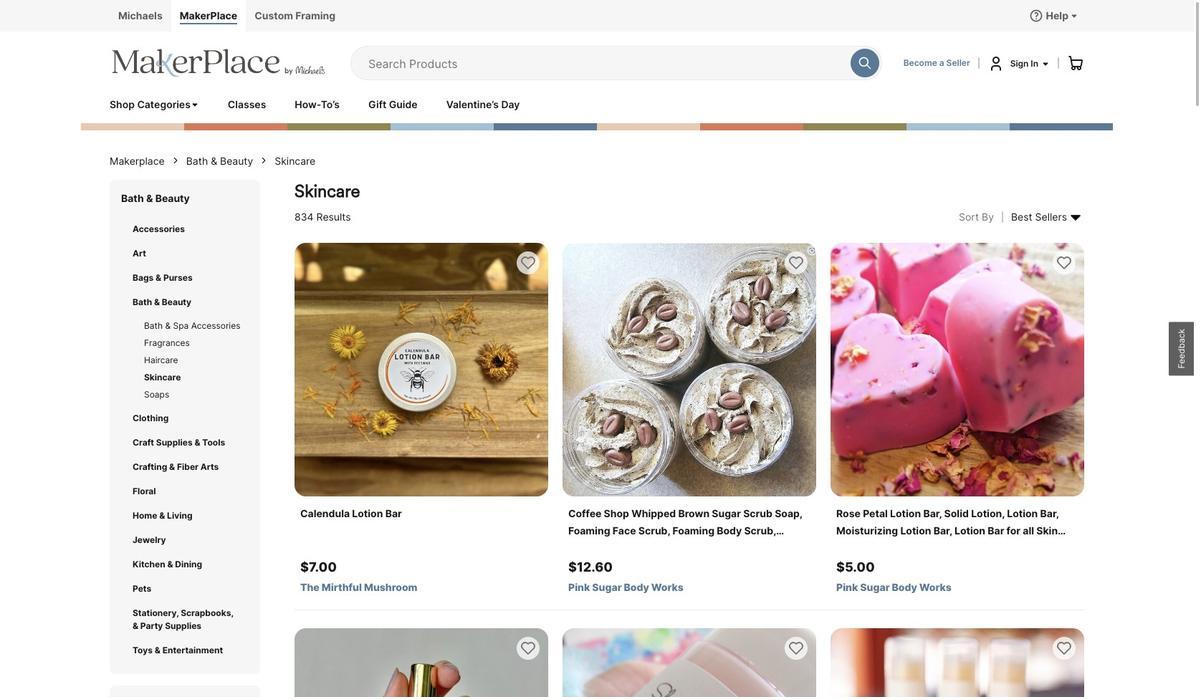 Task type: describe. For each thing, give the bounding box(es) containing it.
makerplace
[[180, 9, 237, 22]]

0 horizontal spatial brown
[[613, 542, 644, 554]]

kitchen & dining
[[133, 559, 202, 570]]

toys & entertainment button
[[121, 639, 249, 663]]

craft
[[133, 437, 154, 448]]

makerplace
[[110, 155, 165, 167]]

body inside rose petal lotion bar, solid lotion, lotion bar, moisturizing lotion bar, lotion bar for all skin types, 2oz bar $5.00 pink sugar body works
[[892, 581, 917, 594]]

favorite image for product name is vegan lip balm, organic healing lip balm, flavor free lip balm, unflavored lip balm, handmade lip balm, moisturizing lip balm, lip product image
[[1056, 640, 1073, 657]]

pink inside rose petal lotion bar, solid lotion, lotion bar, moisturizing lotion bar, lotion bar for all skin types, 2oz bar $5.00 pink sugar body works
[[837, 581, 858, 594]]

fragrances
[[144, 338, 190, 348]]

stationery,
[[133, 608, 179, 619]]

product name is coffee shop whipped brown sugar scrub soap, foaming face scrub, foaming body scrub, foaming brown sugar scrub, image
[[563, 243, 817, 497]]

2 horizontal spatial scrub,
[[744, 525, 776, 537]]

pink sugar body works link for $5.00
[[837, 581, 1079, 594]]

craft supplies & tools
[[133, 437, 225, 448]]

the
[[300, 581, 320, 594]]

bar, up skin
[[1041, 508, 1059, 520]]

solid
[[945, 508, 969, 520]]

& inside toys & entertainment link
[[155, 645, 160, 656]]

1 makerplace link from the top
[[110, 152, 165, 169]]

makerplace link
[[171, 0, 246, 32]]

custom framing
[[255, 9, 336, 22]]

calendula lotion bar link
[[300, 505, 543, 523]]

foaming down whipped
[[673, 525, 715, 537]]

$7.00 the mirthful mushroom
[[300, 560, 418, 594]]

floral
[[133, 486, 156, 497]]

kitchen
[[133, 559, 165, 570]]

soap,
[[775, 508, 803, 520]]

gift guide link
[[368, 97, 418, 112]]

valentine's day
[[446, 98, 520, 110]]

how-to's link
[[295, 97, 340, 112]]

help link
[[1023, 0, 1085, 32]]

seller
[[947, 57, 970, 68]]

living
[[167, 510, 193, 521]]

2oz
[[872, 542, 890, 554]]

purses
[[163, 272, 193, 283]]

day
[[501, 98, 520, 110]]

gift guide
[[368, 98, 418, 110]]

bar, down solid
[[934, 525, 952, 537]]

how-to's
[[295, 98, 340, 110]]

Search Input field
[[368, 47, 844, 80]]

craft supplies & tools button
[[121, 431, 249, 455]]

0 horizontal spatial tabler image
[[170, 156, 180, 166]]

toys
[[133, 645, 153, 656]]

classes
[[228, 98, 266, 110]]

crafting & fiber arts button
[[121, 455, 249, 480]]

scrapbooks,
[[181, 608, 233, 619]]

tools
[[202, 437, 225, 448]]

mirthful
[[322, 581, 362, 594]]

custom
[[255, 9, 293, 22]]

search button image
[[858, 56, 872, 70]]

1 vertical spatial bath & beauty
[[121, 192, 190, 204]]

1 horizontal spatial body
[[717, 525, 742, 537]]

fiber
[[177, 462, 199, 472]]

skin
[[1037, 525, 1058, 537]]

1 vertical spatial skincare
[[295, 181, 360, 202]]

floral link
[[133, 485, 237, 498]]

michaels link
[[110, 0, 171, 32]]

bags & purses link
[[133, 272, 237, 285]]

bags
[[133, 272, 154, 283]]

floral button
[[121, 480, 249, 504]]

whipped
[[632, 508, 676, 520]]

works inside rose petal lotion bar, solid lotion, lotion bar, moisturizing lotion bar, lotion bar for all skin types, 2oz bar $5.00 pink sugar body works
[[920, 581, 952, 594]]

mushroom
[[364, 581, 418, 594]]

0 horizontal spatial body
[[624, 581, 649, 594]]

0 vertical spatial bath & beauty
[[186, 155, 253, 167]]

foaming down the coffee
[[568, 525, 610, 537]]

& inside bags & purses link
[[156, 272, 161, 283]]

$12.60
[[568, 560, 613, 575]]

lotion,
[[971, 508, 1005, 520]]

petal
[[863, 508, 888, 520]]

sugar left scrub
[[712, 508, 741, 520]]

valentine's
[[446, 98, 499, 110]]

bath & beauty inside dropdown button
[[133, 297, 191, 308]]

jewelry button
[[121, 528, 249, 553]]

product name is vegan lip balm, organic healing lip balm, flavor free lip balm, unflavored lip balm, handmade lip balm, moisturizing lip balm, lip product image
[[831, 629, 1085, 698]]

& inside craft supplies & tools link
[[195, 437, 200, 448]]

bath & beauty link inside dropdown button
[[133, 296, 237, 309]]

home & living
[[133, 510, 193, 521]]

shop inside coffee shop whipped brown sugar scrub soap, foaming face scrub, foaming body scrub, foaming brown sugar scrub, $12.60 pink sugar body works
[[604, 508, 629, 520]]

face
[[613, 525, 636, 537]]

moisturizing
[[837, 525, 898, 537]]

the mirthful mushroom link
[[300, 581, 543, 594]]

bath right makerplace
[[186, 155, 208, 167]]

become a seller link
[[904, 57, 970, 69]]

jewelry
[[133, 535, 166, 546]]

art link
[[133, 247, 237, 260]]

toys & entertainment
[[133, 645, 223, 656]]

results
[[317, 211, 351, 223]]

2 makerplace link from the top
[[110, 155, 165, 167]]

1 horizontal spatial tabler image
[[259, 156, 269, 166]]

product name is shea butter lotion, aloe lotion, body lotion, moisturizer, gift for her, selfcare, skincare, stocking stuffer, pearberry lotion, silky image
[[563, 629, 817, 698]]

2 horizontal spatial tabler image
[[994, 209, 1011, 226]]

jewelry link
[[133, 534, 237, 547]]

favorite image for product name is shea butter lotion, aloe lotion, body lotion, moisturizer, gift for her, selfcare, skincare, stocking stuffer, pearberry lotion, silky image
[[788, 640, 805, 657]]

home & living link
[[133, 510, 237, 523]]

by
[[982, 211, 994, 223]]

bath inside dropdown button
[[133, 297, 152, 308]]

rose petal lotion bar, solid lotion, lotion bar, moisturizing lotion bar, lotion bar for all skin types, 2oz bar $5.00 pink sugar body works
[[837, 508, 1059, 594]]

all
[[1023, 525, 1034, 537]]

0 vertical spatial bar
[[385, 508, 402, 520]]

kitchen & dining link
[[133, 558, 237, 571]]

834
[[295, 211, 314, 223]]

0 vertical spatial shop
[[110, 98, 135, 110]]

beauty inside dropdown button
[[162, 297, 191, 308]]

classes link
[[228, 97, 266, 112]]



Task type: vqa. For each thing, say whether or not it's contained in the screenshot.
'Crafting & Fiber Arts' dropdown button
yes



Task type: locate. For each thing, give the bounding box(es) containing it.
tabler image right sort
[[994, 209, 1011, 226]]

framing
[[296, 9, 336, 22]]

pink sugar body works link down coffee shop whipped brown sugar scrub soap, foaming face scrub, foaming body scrub, foaming brown sugar scrub, link
[[568, 581, 811, 594]]

supplies up crafting & fiber arts
[[156, 437, 193, 448]]

types,
[[837, 542, 869, 554]]

1 horizontal spatial bar
[[892, 542, 909, 554]]

beauty up "accessories" link
[[155, 192, 190, 204]]

favorite image for product name is cloud 9 nail polish image
[[520, 640, 537, 657]]

pink sugar body works link down rose petal lotion bar, solid lotion, lotion bar, moisturizing lotion bar, lotion bar for all skin types, 2oz bar link
[[837, 581, 1079, 594]]

party
[[140, 621, 163, 632]]

bath up fragrances
[[144, 320, 163, 331]]

spa
[[173, 320, 189, 331]]

bags & purses
[[133, 272, 193, 283]]

for
[[1007, 525, 1021, 537]]

favorite image
[[788, 254, 805, 272], [1056, 254, 1073, 272]]

favorite image for product name is calendula lotion bar image
[[520, 254, 537, 272]]

bar right calendula in the bottom left of the page
[[385, 508, 402, 520]]

accessories inside dropdown button
[[133, 224, 185, 234]]

sugar down $12.60 in the bottom of the page
[[592, 581, 622, 594]]

product name is calendula lotion bar image
[[295, 243, 548, 497]]

art button
[[121, 242, 249, 266]]

0 horizontal spatial favorite image
[[788, 254, 805, 272]]

1 horizontal spatial brown
[[678, 508, 710, 520]]

0 horizontal spatial works
[[651, 581, 684, 594]]

crafting & fiber arts
[[133, 462, 219, 472]]

skincare up 834
[[275, 155, 316, 167]]

& inside kitchen & dining link
[[167, 559, 173, 570]]

$7.00
[[300, 560, 337, 575]]

product name is cloud 9 nail polish image
[[295, 629, 548, 698]]

pink
[[568, 581, 590, 594], [837, 581, 858, 594]]

michaels
[[118, 9, 163, 22]]

calendula lotion bar
[[300, 508, 402, 520]]

works
[[651, 581, 684, 594], [920, 581, 952, 594]]

& inside stationery, scrapbooks, & party supplies
[[133, 621, 138, 632]]

1 works from the left
[[651, 581, 684, 594]]

1 horizontal spatial works
[[920, 581, 952, 594]]

accessories inside the bath & spa accessories fragrances haircare skincare soaps
[[191, 320, 240, 331]]

pets
[[133, 584, 151, 594]]

2 pink sugar body works link from the left
[[837, 581, 1079, 594]]

skincare
[[275, 155, 316, 167], [295, 181, 360, 202], [144, 372, 181, 383]]

2 vertical spatial beauty
[[162, 297, 191, 308]]

bath & spa accessories link
[[144, 320, 249, 332]]

toys & entertainment link
[[133, 644, 237, 657]]

shop categories
[[110, 98, 191, 110]]

0 horizontal spatial shop
[[110, 98, 135, 110]]

to's
[[321, 98, 340, 110]]

supplies inside craft supplies & tools link
[[156, 437, 193, 448]]

foaming up $12.60 in the bottom of the page
[[568, 542, 610, 554]]

0 horizontal spatial scrub,
[[639, 525, 670, 537]]

sugar down '$5.00'
[[860, 581, 890, 594]]

rose petal lotion bar, solid lotion, lotion bar, moisturizing lotion bar, lotion bar for all skin types, 2oz bar link
[[837, 505, 1079, 554]]

clothing
[[133, 413, 169, 424]]

2 vertical spatial skincare
[[144, 372, 181, 383]]

bath inside the bath & spa accessories fragrances haircare skincare soaps
[[144, 320, 163, 331]]

haircare link
[[144, 355, 249, 366]]

fragrances link
[[144, 338, 249, 349]]

pink down $12.60 in the bottom of the page
[[568, 581, 590, 594]]

bath down 'bags'
[[133, 297, 152, 308]]

pets button
[[121, 577, 249, 601]]

& inside the bath & spa accessories fragrances haircare skincare soaps
[[165, 320, 171, 331]]

skincare down haircare
[[144, 372, 181, 383]]

1 pink sugar body works link from the left
[[568, 581, 811, 594]]

body
[[717, 525, 742, 537], [624, 581, 649, 594], [892, 581, 917, 594]]

tabler image down 'classes' link
[[259, 156, 269, 166]]

2 vertical spatial bar
[[892, 542, 909, 554]]

skincare inside the bath & spa accessories fragrances haircare skincare soaps
[[144, 372, 181, 383]]

accessories up art
[[133, 224, 185, 234]]

2 pink from the left
[[837, 581, 858, 594]]

$5.00
[[837, 560, 875, 575]]

0 horizontal spatial pink sugar body works link
[[568, 581, 811, 594]]

clothing button
[[121, 406, 249, 431]]

kitchen & dining button
[[121, 553, 249, 577]]

supplies up toys & entertainment link
[[165, 621, 202, 632]]

bath & beauty down "bags & purses"
[[133, 297, 191, 308]]

coffee shop whipped brown sugar scrub soap, foaming face scrub, foaming body scrub, foaming brown sugar scrub, $12.60 pink sugar body works
[[568, 508, 803, 594]]

& inside home & living link
[[159, 510, 165, 521]]

bath down makerplace
[[121, 192, 144, 204]]

0 vertical spatial beauty
[[220, 155, 253, 167]]

help button
[[1029, 9, 1079, 23]]

makerplace image
[[110, 49, 328, 77]]

haircare
[[144, 355, 178, 366]]

valentine's day link
[[446, 97, 520, 112]]

guide
[[389, 98, 418, 110]]

2 horizontal spatial body
[[892, 581, 917, 594]]

0 vertical spatial supplies
[[156, 437, 193, 448]]

pets link
[[133, 583, 237, 596]]

1 horizontal spatial pink
[[837, 581, 858, 594]]

0 vertical spatial accessories
[[133, 224, 185, 234]]

rose
[[837, 508, 861, 520]]

bar, left solid
[[924, 508, 942, 520]]

bath & beauty link
[[186, 152, 253, 169], [186, 155, 253, 167], [133, 296, 237, 309]]

accessories
[[133, 224, 185, 234], [191, 320, 240, 331]]

& inside crafting & fiber arts link
[[169, 462, 175, 472]]

works down coffee shop whipped brown sugar scrub soap, foaming face scrub, foaming body scrub, foaming brown sugar scrub, link
[[651, 581, 684, 594]]

favorite image for 2oz
[[1056, 254, 1073, 272]]

1 horizontal spatial scrub,
[[678, 542, 710, 554]]

tabler image
[[170, 156, 180, 166], [259, 156, 269, 166], [994, 209, 1011, 226]]

1 vertical spatial bar
[[988, 525, 1005, 537]]

product name is rose petal lotion bar, solid lotion, lotion bar, moisturizing lotion bar, lotion bar for all skin types, 2oz bar image
[[831, 243, 1085, 497]]

bath & beauty down makerplace
[[121, 192, 190, 204]]

2 works from the left
[[920, 581, 952, 594]]

1 pink from the left
[[568, 581, 590, 594]]

sort by
[[959, 211, 994, 223]]

0 horizontal spatial pink
[[568, 581, 590, 594]]

stationery, scrapbooks, & party supplies link
[[133, 607, 237, 633]]

beauty down 'classes' link
[[220, 155, 253, 167]]

2 horizontal spatial bar
[[988, 525, 1005, 537]]

shop up face
[[604, 508, 629, 520]]

accessories up fragrances link at the left
[[191, 320, 240, 331]]

pink inside coffee shop whipped brown sugar scrub soap, foaming face scrub, foaming body scrub, foaming brown sugar scrub, $12.60 pink sugar body works
[[568, 581, 590, 594]]

shop
[[110, 98, 135, 110], [604, 508, 629, 520]]

sugar inside rose petal lotion bar, solid lotion, lotion bar, moisturizing lotion bar, lotion bar for all skin types, 2oz bar $5.00 pink sugar body works
[[860, 581, 890, 594]]

stationery, scrapbooks, & party supplies button
[[121, 601, 249, 639]]

0 horizontal spatial accessories
[[133, 224, 185, 234]]

arts
[[201, 462, 219, 472]]

2 vertical spatial bath & beauty
[[133, 297, 191, 308]]

1 horizontal spatial accessories
[[191, 320, 240, 331]]

& inside bath & beauty dropdown button
[[154, 297, 160, 308]]

1 vertical spatial beauty
[[155, 192, 190, 204]]

lotion
[[352, 508, 383, 520], [890, 508, 921, 520], [1007, 508, 1038, 520], [901, 525, 932, 537], [955, 525, 986, 537]]

1 horizontal spatial pink sugar body works link
[[837, 581, 1079, 594]]

craft supplies & tools link
[[133, 437, 237, 449]]

become
[[904, 57, 938, 68]]

0 vertical spatial skincare
[[275, 155, 316, 167]]

accessories link
[[133, 223, 237, 236]]

art
[[133, 248, 146, 259]]

home & living button
[[121, 504, 249, 528]]

1 horizontal spatial shop
[[604, 508, 629, 520]]

0 vertical spatial brown
[[678, 508, 710, 520]]

coffee shop whipped brown sugar scrub soap, foaming face scrub, foaming body scrub, foaming brown sugar scrub, link
[[568, 505, 811, 554]]

custom framing link
[[246, 0, 344, 32]]

works inside coffee shop whipped brown sugar scrub soap, foaming face scrub, foaming body scrub, foaming brown sugar scrub, $12.60 pink sugar body works
[[651, 581, 684, 594]]

1 vertical spatial supplies
[[165, 621, 202, 632]]

bar left for
[[988, 525, 1005, 537]]

bath & spa accessories fragrances haircare skincare soaps
[[144, 320, 240, 400]]

sugar down whipped
[[646, 542, 675, 554]]

1 horizontal spatial favorite image
[[1056, 254, 1073, 272]]

foaming
[[568, 525, 610, 537], [673, 525, 715, 537], [568, 542, 610, 554]]

1 vertical spatial brown
[[613, 542, 644, 554]]

1 favorite image from the left
[[788, 254, 805, 272]]

stationery, scrapbooks, & party supplies
[[133, 608, 233, 632]]

bath & beauty down 'classes' link
[[186, 155, 253, 167]]

works down rose petal lotion bar, solid lotion, lotion bar, moisturizing lotion bar, lotion bar for all skin types, 2oz bar link
[[920, 581, 952, 594]]

sort
[[959, 211, 979, 223]]

help
[[1046, 9, 1069, 22]]

1 vertical spatial accessories
[[191, 320, 240, 331]]

bath & beauty button
[[121, 290, 249, 315]]

pink sugar body works link for sugar
[[568, 581, 811, 594]]

1 vertical spatial shop
[[604, 508, 629, 520]]

bar right 2oz at bottom
[[892, 542, 909, 554]]

become a seller
[[904, 57, 970, 68]]

a
[[940, 57, 945, 68]]

soaps link
[[144, 389, 249, 401]]

brown down face
[[613, 542, 644, 554]]

pink down '$5.00'
[[837, 581, 858, 594]]

tabler image right makerplace
[[170, 156, 180, 166]]

2 favorite image from the left
[[1056, 254, 1073, 272]]

brown right whipped
[[678, 508, 710, 520]]

bags & purses button
[[121, 266, 249, 290]]

beauty up spa
[[162, 297, 191, 308]]

accessories button
[[121, 217, 249, 242]]

crafting
[[133, 462, 167, 472]]

skincare up 834 results
[[295, 181, 360, 202]]

supplies inside stationery, scrapbooks, & party supplies
[[165, 621, 202, 632]]

bar
[[385, 508, 402, 520], [988, 525, 1005, 537], [892, 542, 909, 554]]

favorite image
[[520, 254, 537, 272], [520, 640, 537, 657], [788, 640, 805, 657], [1056, 640, 1073, 657]]

dining
[[175, 559, 202, 570]]

calendula
[[300, 508, 350, 520]]

soaps
[[144, 389, 169, 400]]

sugar
[[712, 508, 741, 520], [646, 542, 675, 554], [592, 581, 622, 594], [860, 581, 890, 594]]

favorite image for $12.60
[[788, 254, 805, 272]]

gift
[[368, 98, 387, 110]]

0 horizontal spatial bar
[[385, 508, 402, 520]]

shop left categories
[[110, 98, 135, 110]]



